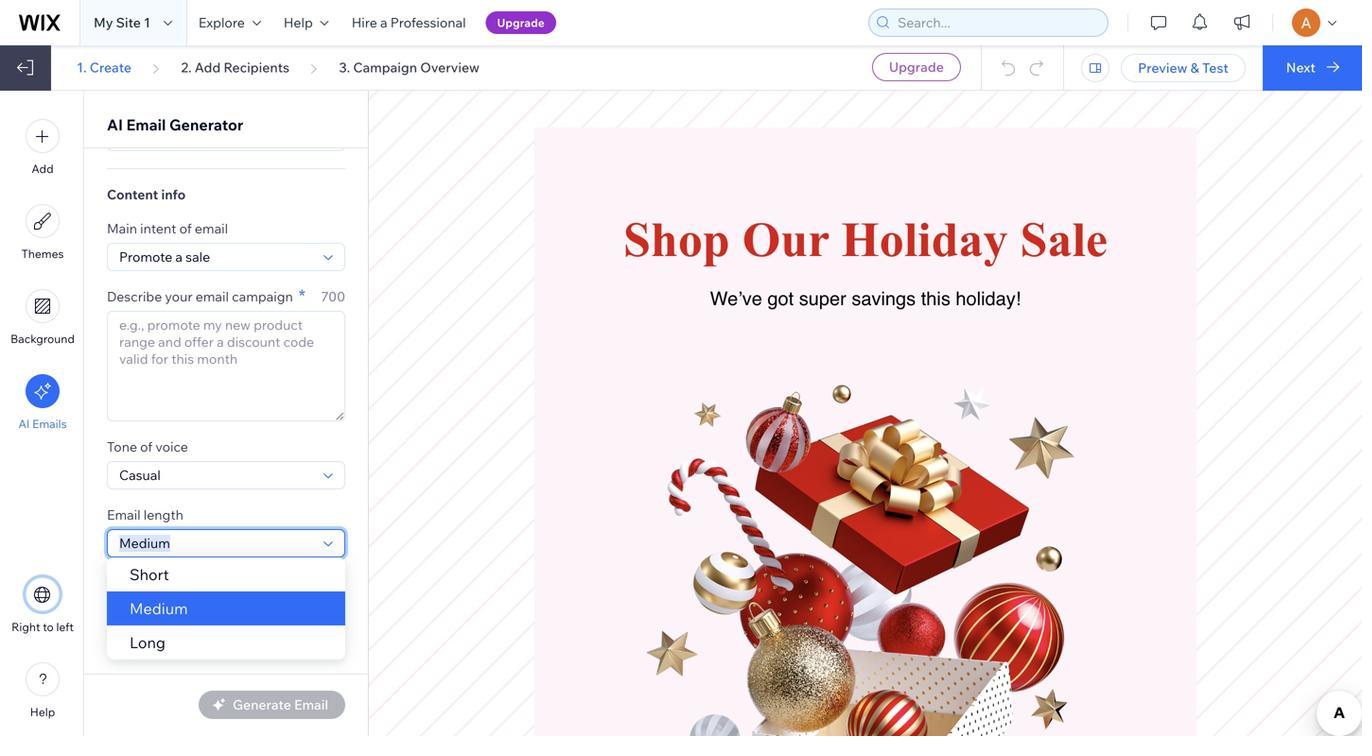Task type: locate. For each thing, give the bounding box(es) containing it.
test
[[1202, 60, 1229, 76]]

sourced
[[107, 623, 150, 638]]

holiday
[[841, 212, 1008, 267]]

next
[[1286, 59, 1316, 76]]

upgrade right "professional"
[[497, 16, 545, 30]]

continuing,
[[123, 577, 182, 591]]

open down wix
[[218, 609, 248, 623]]

1 vertical spatial upgrade button
[[872, 53, 961, 81]]

0 vertical spatial to
[[240, 577, 251, 591]]

your right describe on the top left
[[165, 289, 193, 305]]

email left the 'length'
[[107, 507, 141, 524]]

help down right to left
[[30, 706, 55, 720]]

open inside . wix is not liable for the results generated by open ai or the images sourced from unsplash, so please verify in advance your right to use the content.
[[218, 609, 248, 623]]

1 vertical spatial email
[[196, 289, 229, 305]]

0 horizontal spatial of
[[140, 439, 153, 455]]

shop
[[623, 212, 730, 267]]

ai emails
[[18, 417, 67, 431]]

1 horizontal spatial upgrade
[[889, 59, 944, 75]]

email length
[[107, 507, 183, 524]]

1 horizontal spatial help button
[[272, 0, 340, 45]]

upgrade button down search... "field"
[[872, 53, 961, 81]]

ai inside . wix is not liable for the results generated by open ai or the images sourced from unsplash, so please verify in advance your right to use the content.
[[250, 609, 262, 623]]

open up the for
[[300, 577, 330, 591]]

to left left
[[43, 621, 54, 635]]

please
[[249, 623, 284, 638]]

1 vertical spatial upgrade
[[889, 59, 944, 75]]

None field
[[114, 244, 318, 271], [114, 463, 318, 489], [114, 531, 318, 557], [114, 244, 318, 271], [114, 463, 318, 489], [114, 531, 318, 557]]

right to left button
[[11, 578, 74, 635]]

help button down right to left
[[26, 663, 60, 720]]

Describe your email campaign text field
[[108, 312, 344, 421]]

ai
[[107, 115, 123, 134], [18, 417, 30, 431], [333, 577, 344, 591], [250, 609, 262, 623]]

1 vertical spatial of
[[140, 439, 153, 455]]

liable
[[270, 594, 298, 608]]

both
[[253, 577, 278, 591]]

1 horizontal spatial add
[[195, 59, 221, 76]]

1 vertical spatial to
[[43, 621, 54, 635]]

ai down create at the top left
[[107, 115, 123, 134]]

long
[[130, 634, 165, 653]]

0 horizontal spatial add
[[32, 162, 54, 176]]

1 vertical spatial email
[[107, 507, 141, 524]]

1 vertical spatial add
[[32, 162, 54, 176]]

0 vertical spatial your
[[165, 289, 193, 305]]

1 horizontal spatial help
[[284, 14, 313, 31]]

1 vertical spatial help
[[30, 706, 55, 720]]

we've
[[710, 288, 762, 310]]

list box containing short
[[107, 558, 345, 660]]

professional
[[390, 14, 466, 31]]

right to left
[[11, 621, 74, 635]]

add
[[195, 59, 221, 76], [32, 162, 54, 176]]

Search... field
[[892, 9, 1102, 36]]

0 horizontal spatial upgrade
[[497, 16, 545, 30]]

the
[[280, 577, 298, 591], [318, 594, 336, 608], [278, 609, 296, 623], [243, 638, 260, 652]]

unsplash terms link
[[129, 592, 212, 609]]

explore
[[199, 14, 245, 31]]

help button left hire
[[272, 0, 340, 45]]

0 horizontal spatial help button
[[26, 663, 60, 720]]

of
[[179, 220, 192, 237], [140, 439, 153, 455]]

by
[[203, 609, 216, 623]]

email
[[195, 220, 228, 237], [196, 289, 229, 305]]

unsplash
[[129, 594, 178, 608]]

2. add recipients
[[181, 59, 290, 76]]

email right "intent"
[[195, 220, 228, 237]]

help
[[284, 14, 313, 31], [30, 706, 55, 720]]

content
[[107, 186, 158, 203]]

right
[[11, 621, 40, 635]]

length
[[144, 507, 183, 524]]

1 horizontal spatial upgrade button
[[872, 53, 961, 81]]

2.
[[181, 59, 192, 76]]

email left campaign
[[196, 289, 229, 305]]

to
[[240, 577, 251, 591], [43, 621, 54, 635], [208, 638, 219, 652]]

to up is in the bottom of the page
[[240, 577, 251, 591]]

2 vertical spatial to
[[208, 638, 219, 652]]

main intent of email
[[107, 220, 228, 237]]

list box
[[107, 558, 345, 660]]

add right 2.
[[195, 59, 221, 76]]

help button
[[272, 0, 340, 45], [26, 663, 60, 720]]

ai left emails
[[18, 417, 30, 431]]

upgrade for the leftmost upgrade button
[[497, 16, 545, 30]]

0 vertical spatial open
[[300, 577, 330, 591]]

from
[[152, 623, 177, 638]]

the right use
[[243, 638, 260, 652]]

0 vertical spatial help button
[[272, 0, 340, 45]]

upgrade down search... "field"
[[889, 59, 944, 75]]

1 vertical spatial open
[[218, 609, 248, 623]]

0 vertical spatial help
[[284, 14, 313, 31]]

preview & test
[[1138, 60, 1229, 76]]

ai left or
[[250, 609, 262, 623]]

themes button
[[21, 204, 64, 261]]

your left right
[[154, 638, 178, 652]]

of right "intent"
[[179, 220, 192, 237]]

upgrade
[[497, 16, 545, 30], [889, 59, 944, 75]]

wix
[[217, 594, 237, 608]]

generator
[[169, 115, 243, 134]]

0 vertical spatial upgrade button
[[486, 11, 556, 34]]

open inside by continuing, you agree to both the open ai and unsplash terms
[[300, 577, 330, 591]]

1
[[144, 14, 150, 31]]

the down the liable
[[278, 609, 296, 623]]

upgrade button
[[486, 11, 556, 34], [872, 53, 961, 81]]

to left use
[[208, 638, 219, 652]]

hire
[[352, 14, 377, 31]]

&
[[1191, 60, 1199, 76]]

of right tone
[[140, 439, 153, 455]]

0 horizontal spatial to
[[43, 621, 54, 635]]

the inside by continuing, you agree to both the open ai and unsplash terms
[[280, 577, 298, 591]]

1 horizontal spatial open
[[300, 577, 330, 591]]

help up recipients
[[284, 14, 313, 31]]

1 vertical spatial help button
[[26, 663, 60, 720]]

email left generator
[[126, 115, 166, 134]]

1 vertical spatial your
[[154, 638, 178, 652]]

ai up images
[[333, 577, 344, 591]]

main
[[107, 220, 137, 237]]

0 vertical spatial of
[[179, 220, 192, 237]]

the up the liable
[[280, 577, 298, 591]]

2 horizontal spatial to
[[240, 577, 251, 591]]

your inside . wix is not liable for the results generated by open ai or the images sourced from unsplash, so please verify in advance your right to use the content.
[[154, 638, 178, 652]]

0 vertical spatial email
[[126, 115, 166, 134]]

by
[[107, 577, 120, 591]]

add up themes button
[[32, 162, 54, 176]]

emails
[[32, 417, 67, 431]]

add button
[[26, 119, 60, 176]]

1 horizontal spatial of
[[179, 220, 192, 237]]

0 vertical spatial add
[[195, 59, 221, 76]]

3. campaign overview
[[339, 59, 480, 76]]

0 vertical spatial upgrade
[[497, 16, 545, 30]]

1.
[[77, 59, 87, 76]]

upgrade button right "professional"
[[486, 11, 556, 34]]

0 horizontal spatial upgrade button
[[486, 11, 556, 34]]

next button
[[1263, 45, 1362, 91]]

content info
[[107, 186, 186, 203]]

shop our holiday sale
[[623, 212, 1108, 267]]

email
[[126, 115, 166, 134], [107, 507, 141, 524]]

terms
[[181, 594, 212, 608]]

overview
[[420, 59, 480, 76]]

your
[[165, 289, 193, 305], [154, 638, 178, 652]]

3. campaign overview link
[[339, 59, 480, 76]]

0 horizontal spatial open
[[218, 609, 248, 623]]

1 horizontal spatial to
[[208, 638, 219, 652]]

.
[[212, 594, 214, 608]]



Task type: describe. For each thing, give the bounding box(es) containing it.
content.
[[263, 638, 306, 652]]

got
[[768, 288, 794, 310]]

your inside describe your email campaign *
[[165, 289, 193, 305]]

0 vertical spatial email
[[195, 220, 228, 237]]

for
[[301, 594, 316, 608]]

we've got super savings this holiday!
[[710, 288, 1021, 310]]

use
[[221, 638, 240, 652]]

or
[[264, 609, 275, 623]]

hire a professional
[[352, 14, 466, 31]]

my site 1
[[94, 14, 150, 31]]

right
[[180, 638, 205, 652]]

ai inside by continuing, you agree to both the open ai and unsplash terms
[[333, 577, 344, 591]]

site
[[116, 14, 141, 31]]

preview
[[1138, 60, 1188, 76]]

1. create link
[[77, 59, 131, 76]]

background
[[11, 332, 75, 346]]

left
[[56, 621, 74, 635]]

voice
[[156, 439, 188, 455]]

results
[[107, 609, 142, 623]]

agree
[[207, 577, 237, 591]]

describe
[[107, 289, 162, 305]]

in
[[318, 623, 328, 638]]

campaign
[[353, 59, 417, 76]]

info
[[161, 186, 186, 203]]

ai emails button
[[18, 375, 67, 431]]

not
[[250, 594, 268, 608]]

upgrade for right upgrade button
[[889, 59, 944, 75]]

you
[[185, 577, 204, 591]]

describe your email campaign *
[[107, 285, 305, 306]]

so
[[234, 623, 246, 638]]

1. create
[[77, 59, 131, 76]]

tone
[[107, 439, 137, 455]]

our
[[742, 212, 829, 267]]

background button
[[11, 289, 75, 346]]

email inside describe your email campaign *
[[196, 289, 229, 305]]

is
[[239, 594, 248, 608]]

0 horizontal spatial help
[[30, 706, 55, 720]]

*
[[299, 285, 305, 306]]

3.
[[339, 59, 350, 76]]

generated
[[145, 609, 200, 623]]

images
[[298, 609, 337, 623]]

campaign
[[232, 289, 293, 305]]

to inside . wix is not liable for the results generated by open ai or the images sourced from unsplash, so please verify in advance your right to use the content.
[[208, 638, 219, 652]]

. wix is not liable for the results generated by open ai or the images sourced from unsplash, so please verify in advance your right to use the content.
[[107, 594, 337, 652]]

by continuing, you agree to both the open ai and unsplash terms
[[107, 577, 344, 608]]

and
[[107, 594, 127, 608]]

tone of voice
[[107, 439, 188, 455]]

to inside by continuing, you agree to both the open ai and unsplash terms
[[240, 577, 251, 591]]

themes
[[21, 247, 64, 261]]

advance
[[107, 638, 151, 652]]

sale
[[1020, 212, 1108, 267]]

super
[[799, 288, 846, 310]]

verify
[[286, 623, 316, 638]]

create
[[90, 59, 131, 76]]

short
[[130, 566, 169, 585]]

medium option
[[107, 592, 345, 626]]

savings
[[852, 288, 916, 310]]

e.g., Clothing store field
[[114, 124, 339, 150]]

recipients
[[224, 59, 290, 76]]

700
[[321, 289, 345, 305]]

add inside button
[[32, 162, 54, 176]]

the down open ai link
[[318, 594, 336, 608]]

this
[[921, 288, 951, 310]]

ai email generator
[[107, 115, 243, 134]]

to inside button
[[43, 621, 54, 635]]

my
[[94, 14, 113, 31]]

medium
[[130, 600, 188, 619]]

a
[[380, 14, 387, 31]]

intent
[[140, 220, 176, 237]]

ai inside ai emails button
[[18, 417, 30, 431]]

hire a professional link
[[340, 0, 477, 45]]

preview & test button
[[1121, 54, 1246, 82]]

open ai link
[[300, 575, 344, 592]]



Task type: vqa. For each thing, say whether or not it's contained in the screenshot.
the in the By Continuing, You Agree To Both The Open Ai And Unsplash Terms
yes



